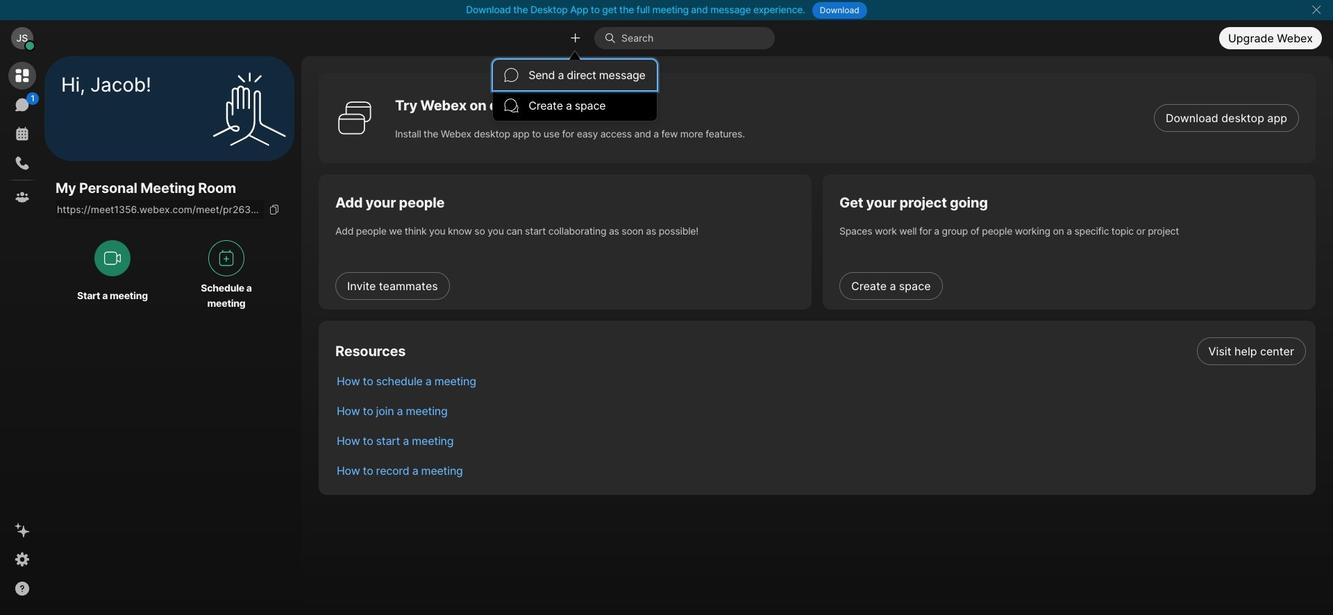 Task type: vqa. For each thing, say whether or not it's contained in the screenshot.
second List Item from the bottom of the page
yes



Task type: describe. For each thing, give the bounding box(es) containing it.
chat_20 image
[[505, 68, 518, 82]]

5 list item from the top
[[326, 456, 1316, 486]]

2 list item from the top
[[326, 366, 1316, 396]]

two hands high fiving image
[[208, 67, 291, 150]]

chat group_20 image
[[505, 99, 518, 113]]

cancel_16 image
[[1312, 4, 1323, 15]]



Task type: locate. For each thing, give the bounding box(es) containing it.
navigation
[[0, 56, 44, 615]]

3 list item from the top
[[326, 396, 1316, 426]]

menu bar
[[494, 60, 657, 121]]

webex tab list
[[8, 62, 39, 211]]

1 list item from the top
[[326, 336, 1316, 366]]

None text field
[[56, 200, 264, 220]]

4 list item from the top
[[326, 426, 1316, 456]]

list item
[[326, 336, 1316, 366], [326, 366, 1316, 396], [326, 396, 1316, 426], [326, 426, 1316, 456], [326, 456, 1316, 486]]



